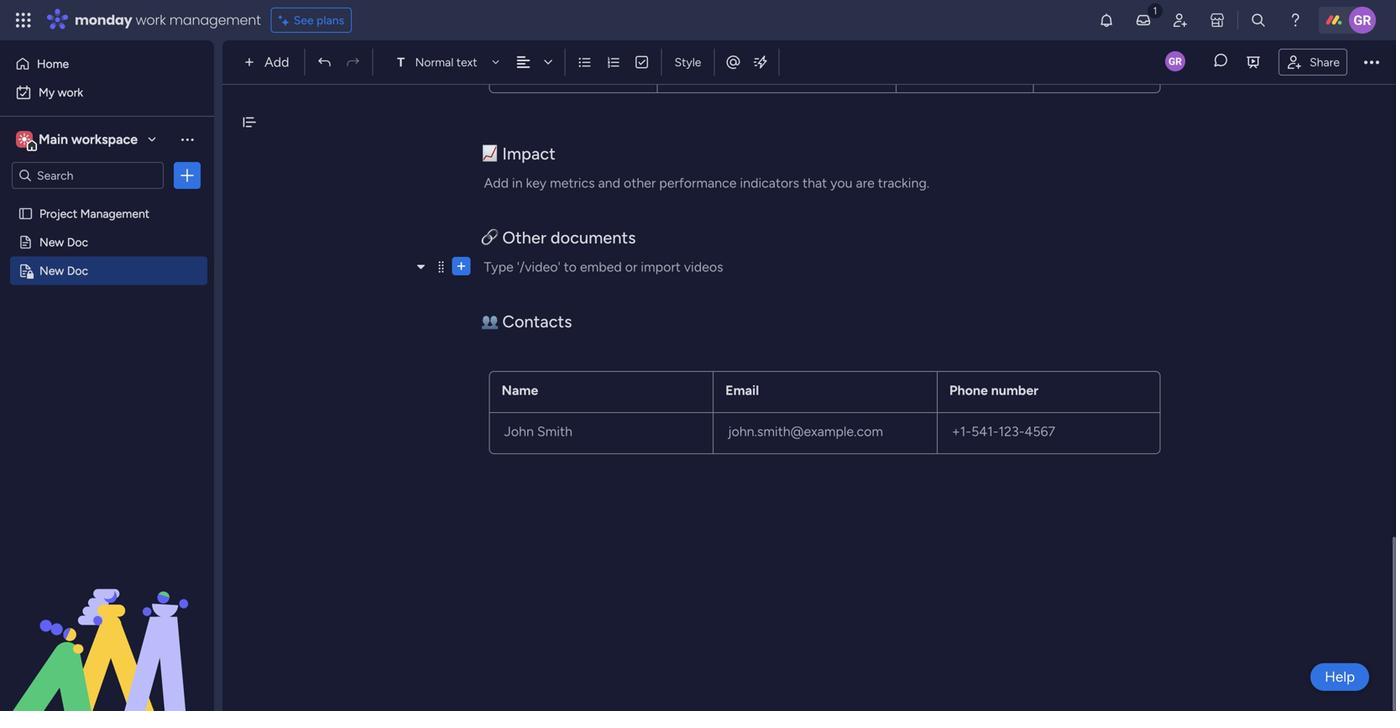 Task type: describe. For each thing, give the bounding box(es) containing it.
project
[[39, 207, 77, 221]]

work for my
[[58, 85, 83, 99]]

1 image
[[1148, 1, 1163, 20]]

text
[[457, 55, 477, 69]]

monday marketplace image
[[1209, 12, 1226, 29]]

project management
[[39, 207, 150, 221]]

undo ⌘+z image
[[317, 55, 332, 70]]

see
[[294, 13, 314, 27]]

share button
[[1279, 48, 1348, 75]]

impact
[[502, 143, 556, 164]]

select product image
[[15, 12, 32, 29]]

share
[[1310, 55, 1340, 69]]

2 new doc from the top
[[39, 264, 88, 278]]

help
[[1325, 668, 1355, 686]]

2 new from the top
[[39, 264, 64, 278]]

doc for public board icon for new doc
[[67, 235, 88, 249]]

workspace
[[71, 131, 138, 147]]

plans
[[317, 13, 344, 27]]

main workspace
[[39, 131, 138, 147]]

number
[[991, 382, 1039, 398]]

name
[[502, 382, 538, 398]]

help button
[[1311, 663, 1369, 691]]

see plans
[[294, 13, 344, 27]]

dynamic values image
[[752, 54, 769, 71]]

phone number
[[949, 382, 1039, 398]]

private board image
[[18, 263, 34, 279]]

🔗 other documents
[[482, 227, 636, 248]]

email
[[726, 382, 759, 398]]

greg robinson image
[[1349, 7, 1376, 34]]

public board image for project management
[[18, 206, 34, 222]]



Task type: locate. For each thing, give the bounding box(es) containing it.
lottie animation image
[[0, 542, 214, 711]]

normal
[[415, 55, 454, 69]]

1 vertical spatial new
[[39, 264, 64, 278]]

Search in workspace field
[[35, 166, 140, 185]]

0 horizontal spatial work
[[58, 85, 83, 99]]

work
[[136, 10, 166, 29], [58, 85, 83, 99]]

public board image
[[18, 206, 34, 222], [18, 234, 34, 250]]

public board image left project
[[18, 206, 34, 222]]

management
[[169, 10, 261, 29]]

work for monday
[[136, 10, 166, 29]]

1 public board image from the top
[[18, 206, 34, 222]]

menu image
[[435, 260, 448, 274]]

monday
[[75, 10, 132, 29]]

style button
[[667, 48, 709, 76]]

see plans button
[[271, 8, 352, 33]]

contacts
[[502, 311, 572, 332]]

1 vertical spatial public board image
[[18, 234, 34, 250]]

my work option
[[10, 79, 204, 106]]

1 vertical spatial work
[[58, 85, 83, 99]]

🔗
[[482, 227, 498, 248]]

📈
[[482, 143, 498, 164]]

list box
[[0, 196, 214, 512]]

documents
[[551, 227, 636, 248]]

doc for private board image
[[67, 264, 88, 278]]

phone
[[949, 382, 988, 398]]

👥
[[482, 311, 498, 332]]

work inside 'option'
[[58, 85, 83, 99]]

1 doc from the top
[[67, 235, 88, 249]]

notifications image
[[1098, 12, 1115, 29]]

0 vertical spatial work
[[136, 10, 166, 29]]

add button
[[238, 49, 299, 76]]

management
[[80, 207, 150, 221]]

option
[[0, 199, 214, 202]]

update feed image
[[1135, 12, 1152, 29]]

📈 impact
[[482, 143, 556, 164]]

workspace options image
[[179, 131, 196, 148]]

workspace image
[[16, 130, 33, 149], [18, 130, 30, 149]]

new right private board image
[[39, 264, 64, 278]]

main workspace button
[[12, 125, 164, 154]]

workspace selection element
[[16, 129, 140, 151]]

help image
[[1287, 12, 1304, 29]]

1 vertical spatial new doc
[[39, 264, 88, 278]]

new doc down project
[[39, 235, 88, 249]]

1 horizontal spatial work
[[136, 10, 166, 29]]

board activity image
[[1165, 51, 1186, 71]]

work right monday
[[136, 10, 166, 29]]

numbered list image
[[606, 55, 621, 70]]

normal text
[[415, 55, 477, 69]]

mention image
[[725, 54, 742, 70]]

home
[[37, 57, 69, 71]]

main
[[39, 131, 68, 147]]

my work
[[39, 85, 83, 99]]

home option
[[10, 50, 204, 77]]

1 new doc from the top
[[39, 235, 88, 249]]

new doc
[[39, 235, 88, 249], [39, 264, 88, 278]]

doc
[[67, 235, 88, 249], [67, 264, 88, 278]]

invite members image
[[1172, 12, 1189, 29]]

1 vertical spatial doc
[[67, 264, 88, 278]]

0 vertical spatial doc
[[67, 235, 88, 249]]

doc down project management
[[67, 235, 88, 249]]

monday work management
[[75, 10, 261, 29]]

2 workspace image from the left
[[18, 130, 30, 149]]

my work link
[[10, 79, 204, 106]]

public board image for new doc
[[18, 234, 34, 250]]

lottie animation element
[[0, 542, 214, 711]]

my
[[39, 85, 55, 99]]

search everything image
[[1250, 12, 1267, 29]]

home link
[[10, 50, 204, 77]]

bulleted list image
[[577, 55, 592, 70]]

0 vertical spatial new
[[39, 235, 64, 249]]

👥 contacts
[[482, 311, 572, 332]]

style
[[675, 55, 701, 69]]

add
[[264, 54, 289, 70]]

doc right private board image
[[67, 264, 88, 278]]

1 new from the top
[[39, 235, 64, 249]]

list box containing project management
[[0, 196, 214, 512]]

2 doc from the top
[[67, 264, 88, 278]]

new
[[39, 235, 64, 249], [39, 264, 64, 278]]

0 vertical spatial new doc
[[39, 235, 88, 249]]

other
[[502, 227, 546, 248]]

new down project
[[39, 235, 64, 249]]

0 vertical spatial public board image
[[18, 206, 34, 222]]

checklist image
[[634, 55, 649, 70]]

v2 ellipsis image
[[1364, 51, 1380, 73]]

options image
[[179, 167, 196, 184]]

new doc right private board image
[[39, 264, 88, 278]]

work right my
[[58, 85, 83, 99]]

1 workspace image from the left
[[16, 130, 33, 149]]

public board image up private board image
[[18, 234, 34, 250]]

2 public board image from the top
[[18, 234, 34, 250]]



Task type: vqa. For each thing, say whether or not it's contained in the screenshot.
the left We
no



